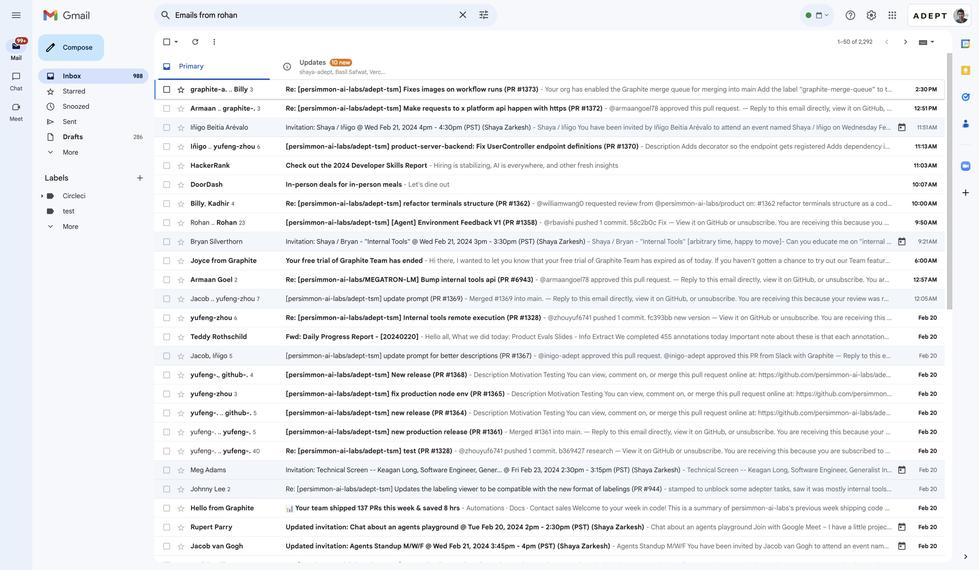 Task type: vqa. For each thing, say whether or not it's contained in the screenshot.
the middle comment
yes



Task type: describe. For each thing, give the bounding box(es) containing it.
1 trial from the left
[[317, 257, 330, 265]]

labels
[[45, 173, 68, 183]]

1 vertical spatial comment
[[646, 390, 675, 398]]

2 person from the left
[[359, 180, 381, 189]]

https://github.com/persimmon- for tsm/pull/1364
[[758, 409, 852, 417]]

is right ai
[[501, 161, 506, 170]]

calendar event image for invitation: technical screen -- keagan long, software engineer, gener... @ fri feb 23, 2024 2:30pm - 3:15pm (pst) (shaya zarkesh) -
[[897, 466, 907, 475]]

chat inside heading
[[10, 85, 22, 92]]

1 vertical spatial id:
[[950, 447, 959, 456]]

(pr up software
[[418, 447, 429, 456]]

labelings
[[603, 485, 630, 494]]

20 for row containing hello from graphite
[[930, 505, 937, 512]]

directly, down haven't
[[738, 276, 762, 284]]

1 50 of 2,292
[[838, 38, 872, 45]]

row containing joyce from graphite
[[154, 251, 979, 270]]

1 horizontal spatial 4pm
[[522, 542, 536, 551]]

0 vertical spatial main.
[[527, 295, 544, 303]]

0 vertical spatial and
[[907, 85, 918, 94]]

settings image
[[866, 10, 877, 21]]

calendar event image for feb
[[897, 123, 907, 132]]

rohan .. rohan 23
[[190, 218, 245, 227]]

graphite up invited
[[622, 85, 648, 94]]

1 horizontal spatial thread.
[[952, 219, 973, 227]]

2 horizontal spatial 4pm
[[923, 123, 936, 132]]

6 inside yufeng-zhou 6
[[234, 315, 237, 322]]

update for for
[[383, 352, 405, 360]]

2 vertical spatial wed
[[433, 542, 447, 551]]

2 & from the left
[[927, 504, 931, 513]]

1 vertical spatial main.
[[566, 428, 582, 436]]

comment for description motivation testing you can view, comment on, or merge this pull request online at: https://github.com/persimmon-ai-labs/adept-tsm/pull/1364 commit summ
[[608, 409, 637, 417]]

(pst) up labelings
[[613, 466, 630, 475]]

is right this
[[682, 504, 687, 513]]

1 horizontal spatial @zhouyuf6741
[[548, 314, 592, 322]]

time,
[[718, 238, 733, 246]]

0 vertical spatial 2:30pm
[[561, 466, 584, 475]]

— right research
[[615, 447, 621, 456]]

summary
[[694, 504, 722, 513]]

in-
[[286, 180, 295, 189]]

1 vertical spatial https://github.com/persimmon-
[[796, 390, 890, 398]]

20 row from the top
[[154, 442, 979, 461]]

0 horizontal spatial review
[[618, 200, 638, 208]]

2024 left '⋅'
[[901, 123, 917, 132]]

the right enabled at the right top of the page
[[611, 85, 621, 94]]

1 vertical spatial @zhouyuf6741
[[459, 447, 503, 456]]

20 for row containing teddy rothschild
[[930, 334, 937, 341]]

jacob , iñigo 5
[[190, 352, 232, 360]]

(pr right the env
[[470, 390, 481, 398]]

zhou up yufeng-. .. github-. 5
[[216, 390, 232, 398]]

make
[[403, 104, 421, 113]]

1 vertical spatial commit.
[[622, 314, 646, 322]]

2 for johnny lee
[[227, 486, 230, 493]]

1 "internal from the left
[[365, 238, 390, 246]]

has left ended
[[389, 257, 401, 265]]

@ up developer
[[357, 123, 363, 132]]

chat heading
[[0, 85, 32, 92]]

99+
[[17, 38, 26, 44]]

goel
[[217, 276, 233, 284]]

for left better
[[430, 352, 439, 360]]

van
[[212, 542, 224, 551]]

0 vertical spatial out
[[308, 161, 319, 170]]

from down the lee
[[209, 504, 224, 513]]

previous
[[796, 504, 821, 513]]

1 horizontal spatial pr
[[897, 85, 905, 94]]

2 beitia from the left
[[671, 123, 688, 132]]

2 vertical spatial subscribed
[[842, 447, 876, 456]]

(pr right v1
[[503, 219, 514, 227]]

yufeng- down 'yufeng-. , github-. 4'
[[190, 390, 216, 398]]

1 vertical spatial test
[[403, 447, 416, 456]]

0 vertical spatial a
[[871, 200, 874, 208]]

⋅
[[918, 123, 921, 132]]

endpoint
[[537, 142, 566, 151]]

0 horizontal spatial test
[[63, 207, 75, 215]]

wanted
[[460, 257, 482, 265]]

1 horizontal spatial tools
[[468, 276, 484, 284]]

is right these on the bottom of page
[[815, 333, 820, 341]]

(pr left #1364)
[[432, 409, 443, 417]]

.. up yufeng-zhou 6
[[211, 295, 214, 303]]

release for new
[[407, 371, 431, 379]]

1 refactor from the left
[[403, 200, 430, 208]]

2 vertical spatial github
[[653, 447, 674, 456]]

3 bryan from the left
[[616, 238, 634, 246]]

view, for description motivation testing you can view, comment on, or merge this pull request online at: https://github.com/persimmon-ai-labs/adept-tsm/pull/1364 commit summ
[[592, 409, 607, 417]]

1 vertical spatial description
[[511, 390, 546, 398]]

1 vertical spatial on,
[[676, 390, 686, 398]]

comment for description motivation testing you can view, comment on, or merge this pull request online at: https://github.com/persimmon-ai-labs/adept-tsm/pull/1368 commit summ
[[609, 371, 637, 379]]

yufeng- down yufeng-. .. github-. 5
[[190, 428, 215, 436]]

0 horizontal spatial fix
[[476, 142, 486, 151]]

4 inside 'yufeng-. , github-. 4'
[[250, 372, 253, 379]]

graphite down these on the bottom of page
[[808, 352, 834, 360]]

2 rohan from the left
[[216, 218, 237, 227]]

1 vertical spatial motivation
[[548, 390, 580, 398]]

1 & from the left
[[416, 504, 421, 513]]

labs's
[[777, 504, 794, 513]]

(shaya down platform
[[482, 123, 503, 132]]

1 vertical spatial into
[[514, 295, 526, 303]]

1 vertical spatial billy
[[190, 199, 205, 208]]

Search in mail text field
[[175, 10, 451, 20]]

2 vertical spatial message
[[922, 447, 949, 456]]

updated for updated invitation: agents standup m/w/f @ wed feb 21, 2024 3:45pm - 4pm (pst) (shaya zarkesh) -
[[286, 542, 314, 551]]

fixes
[[403, 85, 420, 94]]

0 horizontal spatial and
[[547, 161, 558, 170]]

production for new
[[406, 428, 442, 436]]

on, for description motivation testing you can view, comment on, or merge this pull request online at: https://github.com/persimmon-ai-labs/adept-tsm/pull/1368 commit summ
[[639, 371, 648, 379]]

.. right "a."
[[229, 85, 232, 93]]

1 adept from the left
[[562, 352, 580, 360]]

calendar event image for your
[[897, 237, 907, 247]]

know
[[514, 257, 530, 265]]

zarkesh) down @rbavishi
[[559, 238, 586, 246]]

research
[[586, 447, 613, 456]]

updated invitation: agents standup m/w/f @ wed feb 21, 2024 3:45pm - 4pm (pst) (shaya zarkesh) -
[[286, 542, 617, 551]]

software
[[420, 466, 447, 475]]

re: for re: [persimmon-ai-labs/adept-tsm] ensure background worker exits on timeout (pr #1354) -
[[286, 561, 296, 570]]

— down expired
[[673, 276, 679, 284]]

m/w/f
[[403, 542, 424, 551]]

invitation: technical screen -- keagan long, software engineer, gener... @ fri feb 23, 2024 2:30pm - 3:15pm (pst) (shaya zarkesh) -
[[286, 466, 687, 475]]

yufeng-. .. yufeng-. 5
[[190, 428, 256, 436]]

ramp,
[[412, 69, 428, 76]]

19 row from the top
[[154, 423, 979, 442]]

move]-
[[763, 238, 785, 246]]

0 vertical spatial message
[[916, 295, 943, 303]]

row containing bryan silverthorn
[[154, 232, 979, 251]]

0 vertical spatial wed
[[365, 123, 378, 132]]

2 trial from the left
[[574, 257, 586, 265]]

1 arévalo from the left
[[226, 123, 248, 132]]

2 horizontal spatial github
[[750, 314, 771, 322]]

1 annotations from the left
[[673, 333, 709, 341]]

note
[[761, 333, 775, 341]]

1 down requested
[[600, 219, 602, 227]]

(pst) down #1358)
[[518, 238, 535, 246]]

primary
[[179, 62, 204, 70]]

description for description motivation testing you can view, comment on, or merge this pull request online at: https://github.com/persimmon-ai-labs/adept-tsm/pull/1368 commit summ
[[474, 371, 509, 379]]

2 horizontal spatial subscribed
[[939, 314, 973, 322]]

zhou down jacob .. yufeng-zhou 7
[[216, 314, 232, 322]]

1 horizontal spatial out
[[439, 180, 449, 189]]

3 inside kadhir , billy 3
[[231, 562, 234, 569]]

1 vertical spatial chat
[[350, 523, 366, 532]]

row containing meg adams
[[154, 461, 945, 480]]

production for fix
[[401, 390, 437, 398]]

feb 20 for 14th row from the bottom of the main content containing updates
[[918, 315, 937, 322]]

advanced search options image
[[474, 5, 493, 24]]

1 vertical spatial at:
[[787, 390, 795, 398]]

johnny
[[190, 485, 213, 493]]

2 vertical spatial view
[[622, 447, 637, 456]]

doordash
[[190, 180, 223, 189]]

21, down the updated invitation: chat about an agents playground @ tue feb 20, 2024 2pm - 2:30pm (pst) (shaya zarkesh) -
[[463, 542, 471, 551]]

@ right the m/w/f in the left of the page
[[426, 542, 432, 551]]

sent
[[63, 118, 77, 126]]

, up yufeng-zhou 3
[[218, 371, 220, 379]]

2024 down make on the top
[[402, 123, 417, 132]]

jacob for ..
[[190, 295, 209, 303]]

iñigo down https
[[562, 123, 576, 132]]

286
[[133, 134, 143, 141]]

zarkesh) up #1354)
[[582, 542, 610, 551]]

0 vertical spatial pushed
[[575, 219, 598, 227]]

clear search image
[[453, 5, 472, 24]]

2 bryan from the left
[[341, 238, 358, 246]]

(pst) up '[persimmon-ai-labs/adept-tsm] product-server-backend: fix usercontroller endpoint definitions (pr #1370) -'
[[464, 123, 480, 132]]

email up tsm/pull/1368
[[882, 352, 898, 360]]

(pr left #1370) at the right
[[604, 142, 615, 151]]

0 horizontal spatial requested.
[[882, 295, 914, 303]]

1 horizontal spatial tab list
[[952, 30, 979, 536]]

(shaya down re: [persimmon-ai-labs/adept-tsm] test (pr #1328) - @zhouyuf6741 pushed 1 commit. b369427 research — view it on github or unsubscribe. you are receiving this because you are subscribed to this thread. message id: <persim
[[632, 466, 652, 475]]

2024 up 'in-'
[[333, 161, 350, 170]]

— right owner.
[[915, 200, 921, 208]]

(pr left "#1362)"
[[496, 200, 507, 208]]

1 horizontal spatial was
[[907, 428, 919, 436]]

2 horizontal spatial review
[[886, 428, 905, 436]]

21, up there,
[[448, 238, 455, 246]]

0 vertical spatial id:
[[945, 295, 953, 303]]

testing for description motivation testing you can view, comment on, or merge this pull request online at: https://github.com/persimmon-ai-labs/adept-tsm/pull/1364 commit summ
[[543, 409, 565, 417]]

prompt for for
[[407, 352, 429, 360]]

0 vertical spatial subscribed
[[896, 219, 929, 227]]

snoozed link
[[63, 102, 89, 111]]

21, up product-
[[393, 123, 400, 132]]

safwat,
[[349, 69, 368, 76]]

product
[[512, 333, 536, 341]]

0 horizontal spatial hello
[[190, 504, 207, 513]]

row containing armaan goel
[[154, 270, 979, 290]]

1 horizontal spatial #1328)
[[520, 314, 541, 322]]

inbox
[[63, 72, 81, 80]]

@rbavishi
[[544, 219, 574, 227]]

1 vertical spatial api
[[486, 276, 496, 284]]

20 for row containing johnny lee
[[930, 486, 937, 493]]

online for tsm/pull/1368
[[729, 371, 747, 379]]

5 inside jacob , iñigo 5
[[229, 353, 232, 360]]

circleci
[[63, 192, 85, 200]]

1 horizontal spatial into
[[553, 428, 564, 436]]

1 vertical spatial #1328)
[[431, 447, 452, 456]]

<persim
[[960, 447, 979, 456]]

12 row from the top
[[154, 290, 979, 309]]

0 horizontal spatial an
[[388, 523, 396, 532]]

row containing doordash
[[154, 175, 945, 194]]

update for (pr
[[383, 295, 405, 303]]

meg
[[190, 466, 204, 475]]

11:03 am
[[914, 162, 937, 169]]

, for kadhir
[[205, 199, 206, 208]]

2 adept from the left
[[688, 352, 705, 360]]

1 vertical spatial a
[[778, 257, 782, 265]]

(pr left #6943)
[[498, 276, 509, 284]]

1 vertical spatial wed
[[420, 238, 433, 246]]

2 vertical spatial billy
[[215, 561, 229, 570]]

reply up research
[[592, 428, 608, 436]]

directly, up tsm/pull/1368
[[900, 352, 924, 360]]

yufeng- up meg
[[190, 447, 215, 455]]

.. up yufeng-. .. yufeng-. 5
[[220, 409, 223, 417]]

6 inside iñigo .. yufeng-zhou 6
[[257, 143, 260, 150]]

pairs
[[927, 333, 942, 341]]

1 vertical spatial message
[[955, 428, 979, 436]]

0 horizontal spatial thread.
[[898, 447, 920, 456]]

–
[[938, 123, 942, 132]]

graphite left will
[[920, 85, 946, 94]]

137
[[358, 504, 368, 513]]

is right hiring
[[453, 161, 458, 170]]

has right org
[[572, 85, 583, 94]]

3pm
[[474, 238, 487, 246]]

.. down billy , kadhir 4
[[211, 218, 215, 227]]

the right add
[[771, 85, 782, 94]]

0 horizontal spatial 4pm
[[419, 123, 432, 132]]

other
[[560, 161, 576, 170]]

reply down @armaangoel78
[[553, 295, 570, 303]]

row containing iñigo beitia arévalo
[[154, 118, 979, 137]]

internal
[[441, 276, 466, 284]]

email down [persimmon-ai-labs/adept-tsm] new release (pr #1364) - description motivation testing you can view, comment on, or merge this pull request online at: https://github.com/persimmon-ai-labs/adept-tsm/pull/1364 commit summ
[[631, 428, 647, 436]]

calendar event image for updated invitation: agents standup m/w/f @ wed feb 21, 2024 3:45pm - 4pm (pst) (shaya zarkesh) -
[[897, 542, 907, 551]]

.. down yufeng-. .. yufeng-. 5
[[218, 447, 221, 455]]

feedback
[[461, 219, 492, 227]]

the up contact
[[547, 485, 557, 494]]

haven't
[[733, 257, 755, 265]]

3 team from the left
[[849, 257, 866, 265]]

0 horizontal spatial about
[[367, 523, 386, 532]]

1 vertical spatial pushed
[[593, 314, 616, 322]]

platform
[[467, 104, 494, 113]]

re: for re: [persimmon-ai-labs/adept-tsm] fixes images on workflow runs (pr #1373) - your org has enabled the graphite merge queue for merging into main add the label "graphite-merge-queue" to the pr and graphite will automa
[[286, 85, 296, 94]]

jacob for ,
[[190, 352, 209, 360]]

deals
[[319, 180, 337, 189]]

with left https
[[534, 104, 548, 113]]

1 vertical spatial code
[[868, 504, 883, 513]]

requested
[[586, 200, 616, 208]]

b369427
[[559, 447, 585, 456]]

labels heading
[[45, 173, 135, 183]]

event
[[752, 123, 768, 132]]

snoozed
[[63, 102, 89, 111]]

feb 20 for 12th row from the bottom
[[919, 353, 937, 360]]

zarkesh) down in
[[616, 523, 644, 532]]

new inside tab
[[339, 59, 350, 66]]

(pr right the runs
[[504, 85, 515, 94]]

hello from graphite
[[190, 504, 254, 513]]

(shaya up #1354)
[[557, 542, 580, 551]]

can down [persimmon-ai-labs/adept-tsm] new release (pr #1368) - description motivation testing you can view, comment on, or merge this pull request online at: https://github.com/persimmon-ai-labs/adept-tsm/pull/1368 commit summ
[[617, 390, 628, 398]]

graphite down silverthorn
[[228, 257, 257, 265]]

meet
[[10, 115, 23, 123]]

sales
[[556, 504, 571, 513]]

1 vertical spatial 2:30pm
[[546, 523, 570, 532]]

(pr left #1368)
[[433, 371, 444, 379]]

main
[[742, 85, 756, 94]]

- automations · docs · contact sales welcome to your week in code! this is a summary of persimmon-ai-labs's previous week shipping code with graphite & github! you can
[[460, 504, 979, 513]]

support image
[[845, 10, 856, 21]]

summ for [persimmon-ai-labs/adept-tsm] new release (pr #1368) - description motivation testing you can view, comment on, or merge this pull request online at: https://github.com/persimmon-ai-labs/adept-tsm/pull/1368 commit summ
[[962, 371, 979, 379]]

re: [persimmon-ai-labs/adept-tsm] ensure background worker exits on timeout (pr #1354) -
[[286, 561, 588, 570]]

there,
[[437, 257, 455, 265]]

more for starred
[[63, 148, 78, 157]]

graphite up re: [persimmon-ai-labs/megatron-lm] bump internal tools api (pr #6943) - @armaangoel78 approved this pull request. — reply to this email directly, view it on github, or unsubscribe. you are receiving this because you au
[[596, 257, 622, 265]]

.. up hackerrank
[[208, 142, 212, 151]]

0 horizontal spatial merged
[[469, 295, 493, 303]]

for right queue
[[692, 85, 700, 94]]

email left the d at the top of the page
[[961, 200, 977, 208]]

feb 20 for row containing hello from graphite
[[918, 505, 937, 512]]

parry
[[214, 523, 232, 532]]

0 vertical spatial that
[[531, 257, 544, 265]]

feb 20 for 9th row from the bottom
[[918, 410, 937, 417]]

2 structure from the left
[[832, 200, 860, 208]]

armaan for ..
[[190, 104, 216, 113]]

1 vertical spatial online
[[767, 390, 785, 398]]

5 for yufeng-.
[[253, 429, 256, 436]]

3 inside armaan .. graphite-. 3
[[257, 105, 260, 112]]

row containing teddy rothschild
[[154, 328, 979, 347]]

iñigo up iñigo .. yufeng-zhou 6 at the left
[[190, 123, 205, 132]]

#1362
[[757, 200, 775, 208]]

re: for re: [persimmon-ai-labs/megatron-lm] bump internal tools api (pr #6943) - @armaangoel78 approved this pull request. — reply to this email directly, view it on github, or unsubscribe. you are receiving this because you au
[[286, 276, 296, 284]]

1 horizontal spatial an
[[743, 123, 750, 132]]

1 vertical spatial testing
[[581, 390, 603, 398]]

yufeng- up teddy on the left bottom of page
[[190, 314, 216, 322]]

from up 58c2b0c
[[639, 200, 653, 208]]

graphite up labs/megatron-
[[340, 257, 368, 265]]

with right shipping
[[885, 504, 897, 513]]

(pr left #944)
[[632, 485, 642, 494]]

20 for 19th row from the top
[[930, 429, 937, 436]]

with down 23,
[[533, 485, 546, 494]]

view, for description motivation testing you can view, comment on, or merge this pull request online at: https://github.com/persimmon-ai-labs/adept-tsm/pull/1368 commit summ
[[592, 371, 607, 379]]

15 row from the top
[[154, 347, 979, 366]]

directly, up re: [persimmon-ai-labs/adept-tsm] internal tools remote execution (pr #1328) - @zhouyuf6741 pushed 1 commit. fc393bb new version — view it on github or unsubscribe. you are receiving this because you are subscribed to at the bottom
[[610, 295, 634, 303]]

2 horizontal spatial into
[[729, 85, 740, 94]]

stabilizing,‌
[[460, 161, 492, 170]]

20 for 11th row from the bottom
[[930, 372, 937, 379]]

row containing johnny lee
[[154, 480, 945, 499]]

with right slack
[[793, 352, 806, 360]]

reply down each
[[843, 352, 860, 360]]

0 vertical spatial graphite-
[[190, 85, 221, 93]]

1 week from the left
[[397, 504, 415, 513]]

updates, 10 new messages, tab
[[275, 53, 446, 80]]

0 vertical spatial github
[[707, 219, 728, 227]]

iñigo .. yufeng-zhou 6
[[190, 142, 260, 151]]

from left slack
[[760, 352, 774, 360]]

1 vertical spatial request.
[[637, 352, 662, 360]]

0 vertical spatial request.
[[646, 276, 671, 284]]

description for description motivation testing you can view, comment on, or merge this pull request online at: https://github.com/persimmon-ai-labs/adept-tsm/pull/1364 commit summ
[[473, 409, 508, 417]]

tsm/pull/1368
[[896, 371, 935, 379]]

13 row from the top
[[154, 309, 979, 328]]

2 horizontal spatial view
[[719, 314, 733, 322]]

0 vertical spatial api
[[496, 104, 506, 113]]

1 vertical spatial graphite-
[[223, 104, 253, 113]]

1 vertical spatial request
[[742, 390, 765, 398]]

today:
[[491, 333, 510, 341]]

commit for tsm/pull/1368
[[937, 371, 960, 379]]

2 · from the left
[[527, 504, 528, 513]]

.. up 'iñigo beitia arévalo'
[[218, 104, 221, 113]]

viewer
[[459, 485, 478, 494]]

1 horizontal spatial fix
[[658, 219, 667, 227]]

check
[[286, 161, 306, 170]]

1 vertical spatial review
[[847, 295, 867, 303]]

1 structure from the left
[[464, 200, 494, 208]]

zhou left 7
[[240, 295, 255, 303]]

unlimited
[[908, 257, 936, 265]]

1 we from the left
[[470, 333, 478, 341]]

can right github! on the right of page
[[970, 504, 979, 513]]

[persimmon-ai-labs/adept-tsm] update prompt (pr #1369) - merged #1369 into main. — reply to this email directly, view it on github, or unsubscribe. you are receiving this because your review was requested. message id: <persimm
[[286, 295, 979, 303]]

#1361
[[534, 428, 551, 436]]

been
[[606, 123, 622, 132]]

re: [persimmon-ai-labs/megatron-lm] bump internal tools api (pr #6943) - @armaangoel78 approved this pull request. — reply to this email directly, view it on github, or unsubscribe. you are receiving this because you au
[[286, 276, 979, 284]]

tue
[[468, 523, 480, 532]]

20 for 14th row from the bottom of the main content containing updates
[[930, 315, 937, 322]]

1 vertical spatial requested.
[[920, 428, 953, 436]]

prs
[[370, 504, 382, 513]]

fwd: daily progress report - [20240220] - hello all, what we did today: product evals slides - info extract we completed 455 annotations today important note about these is that each annotations has two q/a pairs so we collec
[[286, 333, 979, 341]]

invitation: shaya / iñigo @ wed feb 21, 2024 4pm - 4:30pm (pst) (shaya zarkesh) - shaya / iñigo you have been invited by iñigo beitia arévalo to attend an event named shaya / iñigo on wednesday feb 21, 2024 ⋅ 4pm – 4:30pm (pac
[[286, 123, 979, 132]]

invitation: for invitation: technical screen -- keagan long, software engineer, gener... @ fri feb 23, 2024 2:30pm - 3:15pm (pst) (shaya zarkesh) -
[[286, 466, 315, 475]]

2 4:30pm from the left
[[944, 123, 967, 132]]

1 horizontal spatial report
[[405, 161, 427, 170]]

0 vertical spatial kadhir
[[208, 199, 229, 208]]

row containing rupert parry
[[154, 518, 945, 537]]

(pr down #1369
[[507, 314, 518, 322]]

(shaya down @rbavishi
[[537, 238, 557, 246]]

in-person deals for in-person meals - let's dine out ͏ ͏ ͏ ͏ ͏ ͏ ͏ ͏ ͏ ͏ ͏ ͏ ͏ ͏ ͏ ͏ ͏ ͏ ͏ ͏ ͏ ͏ ͏ ͏ ͏ ͏ ͏ ͏ ͏ ͏ ͏ ͏ ͏ ͏ ͏ ͏ ͏ ͏ ͏ ͏ ͏ ͏ ͏ ͏ ͏ ͏ ͏ ͏ ͏ ͏ ͏ ͏ ͏ ͏ ͏ ͏ ͏ ͏ ͏ ͏ ͏ ͏ ͏ ͏ ͏ ͏ ͏ ͏ ͏ ͏ ͏ ͏ ͏ ͏ ͏ ͏ ͏ ͏ ͏ ͏ ͏ ͏ ͏ ͏ ͏ ͏ ͏ ͏ ͏ ͏ ͏
[[286, 180, 605, 189]]

re: for re: [persimmon-ai-labs/adept-tsm] test (pr #1328) - @zhouyuf6741 pushed 1 commit. b369427 research — view it on github or unsubscribe. you are receiving this because you are subscribed to this thread. message id: <persim
[[286, 447, 296, 456]]

0 vertical spatial about
[[777, 333, 794, 341]]

20 for 17th row
[[930, 391, 937, 398]]

1 vertical spatial pr
[[750, 352, 758, 360]]

re: for re: [persimmon-ai-labs/adept-tsm] refactor terminals structure (pr #1362) - @williamwang0 requested review from @persimmon-ai-labs/product on: #1362 refactor terminals structure as a code owner. — reply to this email d
[[286, 200, 296, 208]]

more for test
[[63, 223, 78, 231]]

#1370)
[[617, 142, 639, 151]]

1 vertical spatial view,
[[630, 390, 645, 398]]

2 tools" from the left
[[667, 238, 686, 246]]

on, for description motivation testing you can view, comment on, or merge this pull request online at: https://github.com/persimmon-ai-labs/adept-tsm/pull/1364 commit summ
[[638, 409, 648, 417]]

collec
[[963, 333, 979, 341]]

0 vertical spatial commit.
[[604, 219, 628, 227]]

(pr left #1361)
[[469, 428, 481, 436]]

armaan for goel
[[190, 276, 216, 284]]

0 vertical spatial as
[[862, 200, 869, 208]]

yufeng-. , github-. 4
[[190, 371, 253, 379]]

2 vertical spatial release
[[444, 428, 468, 436]]

99+ link
[[6, 36, 29, 53]]

yufeng- down "goel"
[[216, 295, 240, 303]]

zarkesh) down happen at the right
[[505, 123, 531, 132]]

988
[[133, 73, 143, 80]]

4 inside billy , kadhir 4
[[231, 200, 235, 208]]

more button for starred
[[38, 145, 149, 160]]

1 terminals from the left
[[431, 200, 462, 208]]

@williamwang0
[[537, 200, 584, 208]]

for left 'in-'
[[338, 180, 348, 189]]

saved
[[423, 504, 442, 513]]

1 left 50
[[838, 38, 840, 45]]

2 arévalo from the left
[[689, 123, 712, 132]]

row containing iñigo
[[154, 137, 945, 156]]

motivation for description motivation testing you can view, comment on, or merge this pull request online at: https://github.com/persimmon-ai-labs/adept-tsm/pull/1364 commit summ
[[510, 409, 542, 417]]

2 we from the left
[[953, 333, 961, 341]]

[persimmon-ai-labs/adept-tsm] update prompt for better descriptions (pr #1367) - @inigo-adept approved this pull request. @inigo-adept approved this pr from slack with graphite — reply to this email directly, view it on github, 
[[286, 352, 979, 360]]

2 free from the left
[[560, 257, 573, 265]]

environment
[[418, 219, 459, 227]]



Task type: locate. For each thing, give the bounding box(es) containing it.
navigation
[[0, 30, 33, 571]]

testing
[[543, 371, 565, 379], [581, 390, 603, 398], [543, 409, 565, 417]]

more button down test link
[[38, 219, 149, 234]]

from right joyce
[[211, 257, 227, 265]]

re: [persimmon-ai-labs/adept-tsm] test (pr #1328) - @zhouyuf6741 pushed 1 commit. b369427 research — view it on github or unsubscribe. you are receiving this because you are subscribed to this thread. message id: <persim
[[286, 447, 979, 456]]

3 invitation: from the top
[[286, 466, 315, 475]]

20 for seventh row from the bottom of the main content containing updates
[[930, 448, 937, 455]]

for
[[692, 85, 700, 94], [338, 180, 348, 189], [965, 238, 974, 246], [430, 352, 439, 360]]

developer
[[351, 161, 385, 170]]

0 horizontal spatial adept
[[562, 352, 580, 360]]

jacob
[[190, 295, 209, 303], [190, 352, 209, 360], [190, 542, 210, 551]]

2:30pm down sales
[[546, 523, 570, 532]]

team
[[311, 504, 328, 513]]

6 row from the top
[[154, 175, 945, 194]]

have
[[590, 123, 605, 132]]

it
[[692, 219, 696, 227], [778, 276, 782, 284], [651, 295, 654, 303], [735, 314, 739, 322], [941, 352, 945, 360], [689, 428, 693, 436], [638, 447, 642, 456]]

drafts link
[[63, 133, 83, 141]]

2 updated from the top
[[286, 542, 314, 551]]

"internal
[[365, 238, 390, 246], [640, 238, 666, 246]]

request for tsm/pull/1364
[[704, 409, 727, 417]]

3
[[250, 86, 253, 93], [257, 105, 260, 112], [234, 391, 237, 398], [231, 562, 234, 569]]

1 vertical spatial invitation:
[[315, 542, 348, 551]]

1 prompt from the top
[[407, 295, 429, 303]]

main content containing updates
[[154, 53, 979, 571]]

1 person from the left
[[295, 180, 318, 189]]

re: for re: [persimmon-ai-labs/adept-tsm] make requests to x platform api happen with https (pr #1372) -
[[286, 104, 296, 113]]

https://github.com/persimmon-
[[759, 371, 852, 379], [796, 390, 890, 398], [758, 409, 852, 417]]

#1328)
[[520, 314, 541, 322], [431, 447, 452, 456]]

10
[[332, 59, 338, 66]]

labs/megatron-
[[349, 276, 406, 284]]

1 tools" from the left
[[392, 238, 410, 246]]

21 row from the top
[[154, 461, 945, 480]]

1 @inigo- from the left
[[538, 352, 562, 360]]

0 horizontal spatial was
[[868, 295, 880, 303]]

queue"
[[853, 85, 876, 94]]

armaan up 'iñigo beitia arévalo'
[[190, 104, 216, 113]]

4:30pm right "–"
[[944, 123, 967, 132]]

— down @armaangoel78
[[545, 295, 551, 303]]

summ up "co" in the right of the page
[[962, 371, 979, 379]]

1 summ from the top
[[962, 371, 979, 379]]

comment down [persimmon-ai-labs/adept-tsm] new release (pr #1368) - description motivation testing you can view, comment on, or merge this pull request online at: https://github.com/persimmon-ai-labs/adept-tsm/pull/1368 commit summ
[[646, 390, 675, 398]]

2 @inigo- from the left
[[664, 352, 688, 360]]

2 invitation: from the top
[[286, 238, 315, 246]]

Search in mail search field
[[154, 4, 497, 27]]

gmail image
[[43, 6, 95, 25]]

review up [persimmon-ai-labs/adept-tsm] [agent] environment feedback v1 (pr #1358) - @rbavishi pushed 1 commit. 58c2b0c fix — view it on github or unsubscribe. you are receiving this because you are subscribed to this thread. m
[[618, 200, 638, 208]]

be
[[488, 485, 496, 494]]

2 vertical spatial a
[[689, 504, 692, 513]]

online for tsm/pull/1364
[[729, 409, 747, 417]]

graphite-a. .. billy 3
[[190, 85, 253, 93]]

2 vertical spatial into
[[553, 428, 564, 436]]

invitation: for agents
[[315, 542, 348, 551]]

graphite left github! on the right of page
[[899, 504, 925, 513]]

in-
[[349, 180, 359, 189]]

, down 'doordash'
[[205, 199, 206, 208]]

github- for ,
[[222, 371, 246, 379]]

10 row from the top
[[154, 251, 979, 270]]

week left in
[[625, 504, 641, 513]]

1 vertical spatial tools
[[430, 314, 446, 322]]

calendar event image
[[897, 123, 907, 132], [897, 237, 907, 247], [897, 523, 907, 532]]

code
[[876, 200, 891, 208], [868, 504, 883, 513]]

(shaya down the welcome
[[591, 523, 614, 532]]

4 row from the top
[[154, 137, 945, 156]]

5 inside yufeng-. .. yufeng-. 5
[[253, 429, 256, 436]]

0 vertical spatial view,
[[592, 371, 607, 379]]

bryan
[[190, 238, 208, 246], [341, 238, 358, 246], [616, 238, 634, 246]]

2 update from the top
[[383, 352, 405, 360]]

— down each
[[836, 352, 842, 360]]

updates inside tab
[[300, 58, 326, 67]]

starred link
[[63, 87, 85, 95]]

tab list containing updates
[[154, 53, 945, 80]]

ended
[[402, 257, 423, 265]]

1 horizontal spatial beitia
[[671, 123, 688, 132]]

summ for [persimmon-ai-labs/adept-tsm] new release (pr #1364) - description motivation testing you can view, comment on, or merge this pull request online at: https://github.com/persimmon-ai-labs/adept-tsm/pull/1364 commit summ
[[962, 409, 979, 417]]

hiring
[[434, 161, 452, 170]]

requests
[[422, 104, 451, 113]]

2 inside johnny lee 2
[[227, 486, 230, 493]]

co
[[974, 390, 979, 398]]

yufeng-
[[213, 142, 239, 151], [216, 295, 240, 303], [190, 314, 216, 322], [190, 371, 216, 379], [190, 390, 216, 398], [190, 409, 216, 417], [190, 428, 215, 436], [223, 428, 249, 436], [190, 447, 215, 455], [223, 447, 249, 455]]

2 "internal from the left
[[640, 238, 666, 246]]

1 horizontal spatial "internal
[[640, 238, 666, 246]]

kadhir down the jacob van gogh
[[190, 561, 212, 570]]

2 vertical spatial view,
[[592, 409, 607, 417]]

update down labs/megatron-
[[383, 295, 405, 303]]

as left owner.
[[862, 200, 869, 208]]

2 horizontal spatial billy
[[234, 85, 248, 93]]

armaan
[[190, 104, 216, 113], [190, 276, 216, 284]]

0 vertical spatial pr
[[897, 85, 905, 94]]

1 horizontal spatial person
[[359, 180, 381, 189]]

motivation
[[510, 371, 542, 379], [548, 390, 580, 398], [510, 409, 542, 417]]

background
[[427, 561, 466, 570]]

2 horizontal spatial bryan
[[616, 238, 634, 246]]

26 row from the top
[[154, 556, 945, 571]]

7 re: from the top
[[286, 485, 295, 494]]

merge-
[[831, 85, 853, 94]]

prompt for (pr
[[407, 295, 429, 303]]

select input tool image
[[930, 38, 935, 45]]

mail heading
[[0, 54, 32, 62]]

1 vertical spatial report
[[351, 333, 374, 341]]

row containing armaan
[[154, 99, 945, 118]]

by
[[645, 123, 652, 132]]

0 vertical spatial at:
[[749, 371, 757, 379]]

merge
[[650, 85, 669, 94], [658, 371, 677, 379], [696, 390, 715, 398], [658, 409, 677, 417]]

testing for description motivation testing you can view, comment on, or merge this pull request online at: https://github.com/persimmon-ai-labs/adept-tsm/pull/1368 commit summ
[[543, 371, 565, 379]]

1 horizontal spatial 4
[[250, 372, 253, 379]]

2 vertical spatial motivation
[[510, 409, 542, 417]]

@ up ended
[[412, 238, 418, 246]]

fc393bb
[[648, 314, 672, 322]]

1 calendar event image from the top
[[897, 123, 907, 132]]

2 refactor from the left
[[777, 200, 801, 208]]

4pm up server-
[[419, 123, 432, 132]]

@inigo- down evals
[[538, 352, 562, 360]]

chance
[[784, 257, 806, 265]]

view
[[676, 219, 690, 227], [719, 314, 733, 322], [622, 447, 637, 456]]

2 vertical spatial commit.
[[533, 447, 557, 456]]

view up today on the bottom of the page
[[719, 314, 733, 322]]

4pm right '⋅'
[[923, 123, 936, 132]]

id: left the <persim
[[950, 447, 959, 456]]

at:
[[749, 371, 757, 379], [787, 390, 795, 398], [749, 409, 756, 417]]

invitation: for invitation: shaya / iñigo @ wed feb 21, 2024 4pm - 4:30pm (pst) (shaya zarkesh) - shaya / iñigo you have been invited by iñigo beitia arévalo to attend an event named shaya / iñigo on wednesday feb 21, 2024 ⋅ 4pm – 4:30pm (pac
[[286, 123, 315, 132]]

1 horizontal spatial @inigo-
[[664, 352, 688, 360]]

row containing hackerrank
[[154, 156, 945, 175]]

0 horizontal spatial #1328)
[[431, 447, 452, 456]]

view, down [persimmon-ai-labs/adept-tsm] new release (pr #1368) - description motivation testing you can view, comment on, or merge this pull request online at: https://github.com/persimmon-ai-labs/adept-tsm/pull/1368 commit summ
[[630, 390, 645, 398]]

can
[[786, 238, 798, 246]]

1 horizontal spatial structure
[[832, 200, 860, 208]]

2 terminals from the left
[[803, 200, 831, 208]]

main menu image
[[10, 10, 22, 21]]

adept down slides
[[562, 352, 580, 360]]

1 horizontal spatial team
[[623, 257, 640, 265]]

refactor right #1362
[[777, 200, 801, 208]]

yufeng- down yufeng-zhou 3
[[190, 409, 216, 417]]

feb 20 for row containing teddy rothschild
[[918, 334, 937, 341]]

feb 20 for 11th row from the bottom
[[918, 372, 937, 379]]

row containing hello from graphite
[[154, 499, 979, 518]]

1 horizontal spatial tools"
[[667, 238, 686, 246]]

2 more from the top
[[63, 223, 78, 231]]

1 vertical spatial thread.
[[898, 447, 920, 456]]

0 vertical spatial hello
[[425, 333, 440, 341]]

3 row from the top
[[154, 118, 979, 137]]

20 for 9th row from the bottom
[[930, 410, 937, 417]]

approved down the your free trial of graphite team has ended - hi there, i wanted to let you know that your free trial of graphite team has expired as of today. if you haven't gotten a chance to try out our team features (like unlimited open stacks, t
[[591, 276, 619, 284]]

0 horizontal spatial graphite-
[[190, 85, 221, 93]]

0 horizontal spatial terminals
[[431, 200, 462, 208]]

iñigo beitia arévalo
[[190, 123, 248, 132]]

beitia right "by" at right top
[[671, 123, 688, 132]]

row containing jacob van gogh
[[154, 537, 945, 556]]

1 vertical spatial update
[[383, 352, 405, 360]]

1 vertical spatial hello
[[190, 504, 207, 513]]

0 vertical spatial billy
[[234, 85, 248, 93]]

@inigo- down '455'
[[664, 352, 688, 360]]

1 horizontal spatial view
[[676, 219, 690, 227]]

2 vertical spatial out
[[826, 257, 836, 265]]

2 team from the left
[[623, 257, 640, 265]]

1 vertical spatial github
[[750, 314, 771, 322]]

meet heading
[[0, 115, 32, 123]]

2 vertical spatial review
[[886, 428, 905, 436]]

update up new
[[383, 352, 405, 360]]

pr
[[897, 85, 905, 94], [750, 352, 758, 360]]

1 invitation: from the top
[[286, 123, 315, 132]]

3 inside yufeng-zhou 3
[[234, 391, 237, 398]]

chat
[[10, 85, 22, 92], [350, 523, 366, 532]]

4:30pm
[[439, 123, 462, 132], [944, 123, 967, 132]]

16 row from the top
[[154, 366, 979, 385]]

test up long,
[[403, 447, 416, 456]]

so
[[944, 333, 951, 341]]

2 summ from the top
[[962, 409, 979, 417]]

5 for github-.
[[253, 410, 257, 417]]

github- up yufeng-. .. yufeng-. 5
[[225, 409, 250, 417]]

0 vertical spatial requested.
[[882, 295, 914, 303]]

can
[[579, 371, 590, 379], [617, 390, 628, 398], [579, 409, 590, 417], [970, 504, 979, 513]]

1 horizontal spatial that
[[821, 333, 834, 341]]

playground
[[422, 523, 459, 532]]

as right expired
[[678, 257, 685, 265]]

test down circleci
[[63, 207, 75, 215]]

https://github.com/persimmon- for tsm/pull/1368
[[759, 371, 852, 379]]

updated
[[286, 523, 314, 532], [286, 542, 314, 551]]

11 row from the top
[[154, 270, 979, 290]]

@zhouyuf6741 up the 'invitation: technical screen -- keagan long, software engineer, gener... @ fri feb 23, 2024 2:30pm - 3:15pm (pst) (shaya zarkesh) -' in the bottom of the page
[[459, 447, 503, 456]]

week
[[397, 504, 415, 513], [625, 504, 641, 513], [823, 504, 839, 513]]

feb
[[380, 123, 391, 132], [879, 123, 890, 132], [435, 238, 446, 246], [918, 315, 929, 322], [918, 334, 929, 341], [919, 353, 929, 360], [918, 372, 929, 379], [918, 391, 929, 398], [918, 410, 929, 417], [918, 429, 929, 436], [918, 448, 929, 455], [521, 466, 532, 475], [919, 467, 929, 474], [919, 486, 929, 493], [918, 505, 929, 512], [482, 523, 493, 532], [918, 524, 929, 531], [449, 542, 461, 551], [918, 543, 929, 550], [918, 562, 929, 569]]

1 4:30pm from the left
[[439, 123, 462, 132]]

wed down playground
[[433, 542, 447, 551]]

prompt down '[20240220]'
[[407, 352, 429, 360]]

2 for armaan goel
[[234, 277, 237, 284]]

primary tab
[[154, 53, 274, 80]]

9 row from the top
[[154, 232, 979, 251]]

invitation: for chat
[[315, 523, 348, 532]]

11:51 am
[[917, 124, 937, 131]]

about down your team shipped 137  prs this week  & saved 8 hrs
[[367, 523, 386, 532]]

re: for re: [persimmon-ai-labs/adept-tsm] updates the labeling viewer to be compatible with the new format of labelings (pr #944) -
[[286, 485, 295, 494]]

2 vertical spatial pushed
[[504, 447, 527, 456]]

2 vertical spatial request
[[704, 409, 727, 417]]

slides
[[555, 333, 573, 341]]

directly, down [persimmon-ai-labs/adept-tsm] new release (pr #1364) - description motivation testing you can view, comment on, or merge this pull request online at: https://github.com/persimmon-ai-labs/adept-tsm/pull/1364 commit summ
[[648, 428, 672, 436]]

re: for re: [persimmon-ai-labs/adept-tsm] internal tools remote execution (pr #1328) - @zhouyuf6741 pushed 1 commit. fc393bb new version — view it on github or unsubscribe. you are receiving this because you are subscribed to
[[286, 314, 296, 322]]

of
[[852, 38, 857, 45], [332, 257, 338, 265], [588, 257, 594, 265], [687, 257, 693, 265], [595, 485, 601, 494], [724, 504, 730, 513]]

5
[[229, 353, 232, 360], [253, 410, 257, 417], [253, 429, 256, 436]]

pushed up the fri
[[504, 447, 527, 456]]

thread. left 'm'
[[952, 219, 973, 227]]

0 vertical spatial was
[[868, 295, 880, 303]]

row containing kadhir
[[154, 556, 945, 571]]

2 re: from the top
[[286, 104, 296, 113]]

tools
[[468, 276, 484, 284], [430, 314, 446, 322]]

updated for updated invitation: chat about an agents playground @ tue feb 20, 2024 2pm - 2:30pm (pst) (shaya zarkesh) -
[[286, 523, 314, 532]]

summ
[[962, 371, 979, 379], [962, 409, 979, 417]]

1 beitia from the left
[[207, 123, 224, 132]]

2 annotations from the left
[[852, 333, 888, 341]]

older image
[[901, 37, 911, 47]]

0 vertical spatial comment
[[609, 371, 637, 379]]

a right this
[[689, 504, 692, 513]]

1 vertical spatial production
[[406, 428, 442, 436]]

1 bryan from the left
[[190, 238, 208, 246]]

, for iñigo
[[209, 352, 211, 360]]

re: [persimmon-ai-labs/adept-tsm] make requests to x platform api happen with https (pr #1372) -
[[286, 104, 609, 113]]

invitation: for invitation: shaya / bryan - "internal tools" @ wed feb 21, 2024 3pm - 3:30pm (pst) (shaya zarkesh) - shaya / bryan - "internal tools" [arbitrary time, happy to move]- can you educate me on "internal tools"?- your suggestions for w
[[286, 238, 315, 246]]

2 jacob from the top
[[190, 352, 209, 360]]

at: for tsm/pull/1368
[[749, 371, 757, 379]]

1 rohan from the left
[[190, 218, 210, 227]]

4 re: from the top
[[286, 276, 296, 284]]

1 horizontal spatial subscribed
[[896, 219, 929, 227]]

main.
[[527, 295, 544, 303], [566, 428, 582, 436]]

request for tsm/pull/1368
[[704, 371, 728, 379]]

5 re: from the top
[[286, 314, 296, 322]]

yufeng- left 40
[[223, 447, 249, 455]]

motivation for description motivation testing you can view, comment on, or merge this pull request online at: https://github.com/persimmon-ai-labs/adept-tsm/pull/1368 commit summ
[[510, 371, 542, 379]]

5 row from the top
[[154, 156, 945, 175]]

tools"
[[392, 238, 410, 246], [667, 238, 686, 246]]

2 prompt from the top
[[407, 352, 429, 360]]

1 more button from the top
[[38, 145, 149, 160]]

0 horizontal spatial 4:30pm
[[439, 123, 462, 132]]

1 vertical spatial view
[[719, 314, 733, 322]]

description up #1365)
[[474, 371, 509, 379]]

2 vertical spatial testing
[[543, 409, 565, 417]]

, for billy
[[212, 561, 214, 570]]

1 horizontal spatial a
[[778, 257, 782, 265]]

feb 20
[[918, 315, 937, 322], [918, 334, 937, 341], [919, 353, 937, 360], [918, 372, 937, 379], [918, 391, 937, 398], [918, 410, 937, 417], [918, 429, 937, 436], [918, 448, 937, 455], [919, 467, 937, 474], [919, 486, 937, 493], [918, 505, 937, 512], [918, 524, 937, 531], [918, 543, 937, 550], [918, 562, 937, 569]]

0 horizontal spatial 2
[[227, 486, 230, 493]]

feb 20 for 17th row
[[918, 391, 937, 398]]

0 horizontal spatial &
[[416, 504, 421, 513]]

2 armaan from the top
[[190, 276, 216, 284]]

let's
[[408, 180, 423, 189]]

0 vertical spatial calendar event image
[[897, 123, 907, 132]]

#1364)
[[445, 409, 467, 417]]

2 vertical spatial online
[[729, 409, 747, 417]]

2024 right 20,
[[507, 523, 523, 532]]

commit for tsm/pull/1364
[[937, 409, 960, 417]]

(pst)
[[464, 123, 480, 132], [518, 238, 535, 246], [613, 466, 630, 475], [572, 523, 590, 532], [538, 542, 556, 551]]

linear
[[430, 69, 446, 76]]

@ left the fri
[[504, 466, 510, 475]]

search in mail image
[[157, 7, 174, 24]]

comment down the [persimmon-ai-labs/adept-tsm] update prompt for better descriptions (pr #1367) - @inigo-adept approved this pull request. @inigo-adept approved this pr from slack with graphite — reply to this email directly, view it on github, on the bottom of page
[[609, 371, 637, 379]]

billy down "van"
[[215, 561, 229, 570]]

1 vertical spatial updated
[[286, 542, 314, 551]]

at: for tsm/pull/1364
[[749, 409, 756, 417]]

17 row from the top
[[154, 385, 979, 404]]

test
[[63, 207, 75, 215], [403, 447, 416, 456]]

about right note
[[777, 333, 794, 341]]

more button for test
[[38, 219, 149, 234]]

3 calendar event image from the top
[[897, 523, 907, 532]]

1 vertical spatial about
[[367, 523, 386, 532]]

tab list
[[952, 30, 979, 536], [154, 53, 945, 80]]

7
[[257, 296, 260, 303]]

1 vertical spatial updates
[[394, 485, 420, 494]]

📊 image
[[286, 505, 294, 513]]

22 row from the top
[[154, 480, 945, 499]]

2 inside armaan goel 2
[[234, 277, 237, 284]]

iñigo down "teddy rothschild"
[[213, 352, 227, 360]]

email down haven't
[[720, 276, 736, 284]]

testing down [persimmon-ai-labs/adept-tsm] new release (pr #1368) - description motivation testing you can view, comment on, or merge this pull request online at: https://github.com/persimmon-ai-labs/adept-tsm/pull/1368 commit summ
[[581, 390, 603, 398]]

6 re: from the top
[[286, 447, 296, 456]]

terminals up "educate"
[[803, 200, 831, 208]]

feb 20 for row containing johnny lee
[[919, 486, 937, 493]]

1 horizontal spatial hello
[[425, 333, 440, 341]]

1 free from the left
[[302, 257, 315, 265]]

can down info
[[579, 371, 590, 379]]

20
[[930, 315, 937, 322], [930, 334, 937, 341], [930, 353, 937, 360], [930, 372, 937, 379], [930, 391, 937, 398], [930, 410, 937, 417], [930, 429, 937, 436], [930, 448, 937, 455], [930, 467, 937, 474], [930, 486, 937, 493], [930, 505, 937, 512], [930, 524, 937, 531], [930, 543, 937, 550], [930, 562, 937, 569]]

20 for 12th row from the bottom
[[930, 353, 937, 360]]

3 re: from the top
[[286, 200, 296, 208]]

23 row from the top
[[154, 499, 979, 518]]

18 row from the top
[[154, 404, 979, 423]]

25 row from the top
[[154, 537, 945, 556]]

t
[[977, 257, 979, 265]]

1 horizontal spatial about
[[777, 333, 794, 341]]

1 vertical spatial summ
[[962, 409, 979, 417]]

a right gotten
[[778, 257, 782, 265]]

graphite- down "a."
[[223, 104, 253, 113]]

feb 20 for seventh row from the bottom of the main content containing updates
[[918, 448, 937, 455]]

5 up 40
[[253, 429, 256, 436]]

0 vertical spatial more
[[63, 148, 78, 157]]

0 vertical spatial github-
[[222, 371, 246, 379]]

1 re: from the top
[[286, 85, 296, 94]]

1 vertical spatial calendar event image
[[897, 237, 907, 247]]

thread. down tsm/pull/1364
[[898, 447, 920, 456]]

3 week from the left
[[823, 504, 839, 513]]

row containing rohan
[[154, 213, 979, 232]]

#1354)
[[560, 561, 582, 570]]

12:57 am
[[914, 276, 937, 284]]

team up labs/megatron-
[[370, 257, 387, 265]]

wed up developer
[[365, 123, 378, 132]]

1 horizontal spatial free
[[560, 257, 573, 265]]

#1365)
[[483, 390, 505, 398]]

row containing graphite-a.
[[154, 80, 979, 99]]

navigation containing mail
[[0, 30, 33, 571]]

2 week from the left
[[625, 504, 641, 513]]

calendar event image
[[897, 466, 907, 475], [897, 542, 907, 551]]

1 armaan from the top
[[190, 104, 216, 113]]

#1358)
[[516, 219, 537, 227]]

14 row from the top
[[154, 328, 979, 347]]

0 vertical spatial 4
[[231, 200, 235, 208]]

merged up execution
[[469, 295, 493, 303]]

more down test link
[[63, 223, 78, 231]]

1 vertical spatial an
[[388, 523, 396, 532]]

github down the [persimmon-ai-labs/adept-tsm] new production release (pr #1361) - merged #1361 into main. — reply to this email directly, view it on github, or unsubscribe. you are receiving this because your review was requested. message
[[653, 447, 674, 456]]

owner.
[[893, 200, 913, 208]]

chat up meet
[[10, 85, 22, 92]]

1 vertical spatial jacob
[[190, 352, 209, 360]]

1 up we
[[618, 314, 620, 322]]

2 calendar event image from the top
[[897, 542, 907, 551]]

1 updated from the top
[[286, 523, 314, 532]]

commit
[[937, 371, 960, 379], [937, 409, 960, 417]]

5 inside yufeng-. .. github-. 5
[[253, 410, 257, 417]]

update
[[383, 295, 405, 303], [383, 352, 405, 360]]

more email options image
[[210, 37, 219, 47]]

.. down yufeng-. .. github-. 5
[[218, 428, 221, 436]]

0 vertical spatial fix
[[476, 142, 486, 151]]

into right #1369
[[514, 295, 526, 303]]

iñigo left wednesday
[[816, 123, 831, 132]]

0 vertical spatial jacob
[[190, 295, 209, 303]]

main content
[[154, 53, 979, 571]]

1 calendar event image from the top
[[897, 466, 907, 475]]

row containing billy
[[154, 194, 979, 213]]

3 jacob from the top
[[190, 542, 210, 551]]

0 horizontal spatial github
[[653, 447, 674, 456]]

two
[[902, 333, 913, 341]]

(pr left #1369)
[[430, 295, 441, 303]]

0 horizontal spatial tools"
[[392, 238, 410, 246]]

2 more button from the top
[[38, 219, 149, 234]]

row
[[154, 80, 979, 99], [154, 99, 945, 118], [154, 118, 979, 137], [154, 137, 945, 156], [154, 156, 945, 175], [154, 175, 945, 194], [154, 194, 979, 213], [154, 213, 979, 232], [154, 232, 979, 251], [154, 251, 979, 270], [154, 270, 979, 290], [154, 290, 979, 309], [154, 309, 979, 328], [154, 328, 979, 347], [154, 347, 979, 366], [154, 366, 979, 385], [154, 385, 979, 404], [154, 404, 979, 423], [154, 423, 979, 442], [154, 442, 979, 461], [154, 461, 945, 480], [154, 480, 945, 499], [154, 499, 979, 518], [154, 518, 945, 537], [154, 537, 945, 556], [154, 556, 945, 571]]

(pr left the #1367)
[[500, 352, 510, 360]]

sent link
[[63, 118, 77, 126]]

5 down rothschild
[[229, 353, 232, 360]]

1 row from the top
[[154, 80, 979, 99]]

1 horizontal spatial review
[[847, 295, 867, 303]]

workflow
[[456, 85, 486, 94]]

0 horizontal spatial ·
[[506, 504, 508, 513]]

5 up yufeng-. .. yufeng-. 5
[[253, 410, 257, 417]]

2 horizontal spatial team
[[849, 257, 866, 265]]

joyce
[[190, 257, 210, 265]]

24 row from the top
[[154, 518, 945, 537]]

0 horizontal spatial tools
[[430, 314, 446, 322]]

2 vertical spatial jacob
[[190, 542, 210, 551]]

3 inside graphite-a. .. billy 3
[[250, 86, 253, 93]]

d
[[979, 200, 979, 208]]

rippling,
[[388, 69, 411, 76]]

1 · from the left
[[506, 504, 508, 513]]

3:30pm
[[494, 238, 517, 246]]

1 horizontal spatial 6
[[257, 143, 260, 150]]

welcome
[[573, 504, 600, 513]]

None checkbox
[[162, 142, 171, 151], [162, 161, 171, 170], [162, 180, 171, 190], [162, 256, 171, 266], [162, 275, 171, 285], [162, 313, 171, 323], [162, 332, 171, 342], [162, 351, 171, 361], [162, 390, 171, 399], [162, 428, 171, 437], [162, 142, 171, 151], [162, 161, 171, 170], [162, 180, 171, 190], [162, 256, 171, 266], [162, 275, 171, 285], [162, 313, 171, 323], [162, 332, 171, 342], [162, 351, 171, 361], [162, 390, 171, 399], [162, 428, 171, 437]]

report right progress
[[351, 333, 374, 341]]

8 row from the top
[[154, 213, 979, 232]]

1 up compatible
[[529, 447, 531, 456]]

0 vertical spatial an
[[743, 123, 750, 132]]

2,292
[[859, 38, 872, 45]]

1 invitation: from the top
[[315, 523, 348, 532]]

w
[[976, 238, 979, 246]]

7 row from the top
[[154, 194, 979, 213]]

0 horizontal spatial 6
[[234, 315, 237, 322]]

1 update from the top
[[383, 295, 405, 303]]

8 re: from the top
[[286, 561, 296, 570]]

1 jacob from the top
[[190, 295, 209, 303]]

tab list inside main content
[[154, 53, 945, 80]]

engineer,
[[449, 466, 477, 475]]

approved down today on the bottom of the page
[[707, 352, 736, 360]]

if
[[715, 257, 719, 265]]

1 more from the top
[[63, 148, 78, 157]]

2024 right 23,
[[544, 466, 560, 475]]

2 row from the top
[[154, 99, 945, 118]]

yufeng- up yufeng-. .. yufeng-. 40
[[223, 428, 249, 436]]

production
[[401, 390, 437, 398], [406, 428, 442, 436]]

refresh image
[[190, 37, 200, 47]]

github- for ..
[[225, 409, 250, 417]]

0 vertical spatial https://github.com/persimmon-
[[759, 371, 852, 379]]

1 vertical spatial merged
[[509, 428, 533, 436]]

0 vertical spatial updates
[[300, 58, 326, 67]]

code left owner.
[[876, 200, 891, 208]]

0 vertical spatial chat
[[10, 85, 22, 92]]

0 vertical spatial motivation
[[510, 371, 542, 379]]

contact
[[530, 504, 554, 513]]

node
[[439, 390, 455, 398]]

0 horizontal spatial annotations
[[673, 333, 709, 341]]

1 team from the left
[[370, 257, 387, 265]]

2 calendar event image from the top
[[897, 237, 907, 247]]

shaya-adept, basil safwat, vercel, rippling, ramp, linear
[[300, 69, 446, 76]]

0 vertical spatial into
[[729, 85, 740, 94]]

0 vertical spatial invitation:
[[315, 523, 348, 532]]

release for new
[[406, 409, 430, 417]]

1 horizontal spatial and
[[907, 85, 918, 94]]

feb 20 for 19th row from the top
[[918, 429, 937, 436]]

None checkbox
[[162, 37, 171, 47], [162, 85, 171, 94], [162, 104, 171, 113], [162, 123, 171, 132], [162, 199, 171, 209], [162, 218, 171, 228], [162, 237, 171, 247], [162, 294, 171, 304], [162, 371, 171, 380], [162, 409, 171, 418], [162, 447, 171, 456], [162, 466, 171, 475], [162, 485, 171, 494], [162, 504, 171, 513], [162, 523, 171, 532], [162, 542, 171, 551], [162, 561, 171, 571], [162, 37, 171, 47], [162, 85, 171, 94], [162, 104, 171, 113], [162, 123, 171, 132], [162, 199, 171, 209], [162, 218, 171, 228], [162, 237, 171, 247], [162, 294, 171, 304], [162, 371, 171, 380], [162, 409, 171, 418], [162, 447, 171, 456], [162, 466, 171, 475], [162, 485, 171, 494], [162, 504, 171, 513], [162, 523, 171, 532], [162, 542, 171, 551], [162, 561, 171, 571]]

approved down extract
[[581, 352, 610, 360]]



